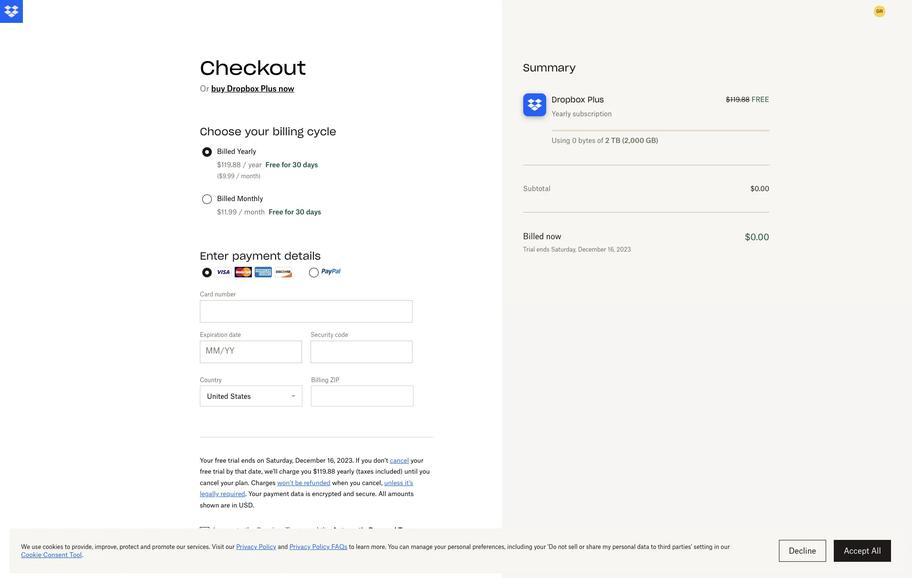Task type: describe. For each thing, give the bounding box(es) containing it.
1 vertical spatial $0.00
[[745, 232, 770, 242]]

1 terms from the left
[[285, 527, 305, 535]]

now inside billed now trial ends saturday, december 16, 2023
[[546, 232, 562, 241]]

charges
[[251, 479, 276, 487]]

secure.
[[356, 491, 377, 498]]

for for ($9.99 / month)
[[282, 161, 291, 169]]

subtotal
[[523, 185, 551, 193]]

free for your free trial ends on saturday, december 16, 2023. if you don't cancel
[[215, 457, 226, 465]]

cancel link
[[390, 457, 409, 465]]

our
[[392, 537, 402, 545]]

choose your billing cycle
[[200, 125, 336, 138]]

december inside billed now trial ends saturday, december 16, 2023
[[578, 246, 606, 253]]

billing
[[273, 125, 304, 138]]

bytes
[[579, 136, 596, 145]]

all
[[379, 491, 386, 498]]

using 0 bytes of 2 tb (2,000 gb)
[[552, 136, 659, 145]]

free
[[752, 95, 770, 104]]

16, inside billed now trial ends saturday, december 16, 2023
[[608, 246, 615, 253]]

don't
[[374, 457, 388, 465]]

now inside checkout or buy dropbox plus now
[[279, 84, 294, 94]]

or
[[200, 84, 209, 94]]

2023.
[[337, 457, 354, 465]]

protect
[[328, 537, 351, 545]]

use
[[301, 537, 313, 545]]

trial for ends
[[228, 457, 240, 465]]

charge
[[279, 468, 299, 476]]

2 the from the left
[[321, 527, 331, 535]]

1 horizontal spatial cancel
[[390, 457, 409, 465]]

encrypted
[[312, 491, 342, 498]]

1 vertical spatial yearly
[[237, 147, 256, 156]]

agree
[[217, 527, 235, 535]]

and for the
[[307, 527, 319, 535]]

country
[[200, 377, 222, 384]]

0 vertical spatial payment
[[232, 250, 281, 263]]

Billing ZIP text field
[[311, 386, 414, 407]]

if
[[356, 457, 360, 465]]

cancel,
[[362, 479, 383, 487]]

won't
[[277, 479, 293, 487]]

$119.88 / year free for 30 days ($9.99 / month)
[[217, 161, 318, 180]]

buy
[[211, 84, 225, 94]]

privacy policy
[[213, 537, 427, 556]]

billed for now
[[523, 232, 544, 241]]

included)
[[375, 468, 403, 476]]

discover image
[[275, 267, 292, 277]]

billed now trial ends saturday, december 16, 2023
[[523, 232, 631, 253]]

learn
[[235, 537, 253, 545]]

how
[[275, 537, 289, 545]]

gb)
[[646, 136, 659, 145]]

dropbox plus
[[552, 95, 604, 105]]

billed for yearly
[[217, 147, 235, 156]]

of
[[597, 136, 604, 145]]

won't be refunded when you cancel,
[[277, 479, 384, 487]]

to
[[237, 527, 243, 535]]

plus inside summary list
[[588, 95, 604, 105]]

your up billed yearly
[[245, 125, 269, 138]]

won't be refunded link
[[277, 479, 331, 487]]

saturday, inside billed now trial ends saturday, december 16, 2023
[[551, 246, 577, 253]]

you right if
[[361, 457, 372, 465]]

on
[[257, 457, 264, 465]]

cancel inside the your free trial by that date, we'll charge you $119.88 yearly (taxes included) until you cancel your plan. charges
[[200, 479, 219, 487]]

monthly
[[237, 195, 263, 203]]

renewal
[[369, 527, 397, 535]]

details
[[284, 250, 321, 263]]

automatic
[[333, 527, 367, 535]]

2023
[[617, 246, 631, 253]]

you down 'yearly' in the bottom left of the page
[[350, 479, 361, 487]]

yearly inside summary list
[[552, 110, 571, 118]]

checkout
[[200, 56, 306, 80]]

policy
[[213, 548, 232, 556]]

paypal image
[[322, 268, 341, 276]]

0 vertical spatial $0.00
[[751, 185, 770, 193]]

trial for by
[[213, 468, 225, 476]]

$11.99
[[217, 208, 237, 216]]

date,
[[248, 468, 263, 476]]

amex image
[[255, 267, 272, 277]]

trial
[[523, 246, 535, 253]]

data inside i agree to the dropbox terms and the automatic renewal terms above. learn about how we use and protect your data in our
[[368, 537, 382, 545]]

cycle
[[307, 125, 336, 138]]

30 for $11.99 / month free for 30 days
[[296, 208, 305, 216]]

billed monthly
[[217, 195, 263, 203]]

summary
[[523, 61, 576, 74]]

.
[[245, 491, 247, 498]]

unless it's legally required
[[200, 479, 413, 498]]

free for year
[[266, 161, 280, 169]]

above.
[[213, 537, 234, 545]]

your free trial by that date, we'll charge you $119.88 yearly (taxes included) until you cancel your plan. charges
[[200, 457, 430, 487]]

usd.
[[239, 502, 254, 509]]

i agree to the dropbox terms and the automatic renewal terms above. learn about how we use and protect your data in our
[[213, 527, 419, 545]]

free for your free trial by that date, we'll charge you $119.88 yearly (taxes included) until you cancel your plan. charges
[[200, 468, 211, 476]]

0 horizontal spatial december
[[295, 457, 326, 465]]

month)
[[241, 173, 261, 180]]

choose
[[200, 125, 242, 138]]

shown
[[200, 502, 219, 509]]

yearly subscription
[[552, 110, 612, 118]]

2 vertical spatial and
[[314, 537, 326, 545]]

privacy policy link
[[213, 537, 427, 556]]

30 for $119.88 / year free for 30 days ($9.99 / month)
[[293, 161, 301, 169]]

zip
[[330, 377, 339, 384]]



Task type: locate. For each thing, give the bounding box(es) containing it.
0 vertical spatial now
[[279, 84, 294, 94]]

1 vertical spatial 16,
[[327, 457, 335, 465]]

enter
[[200, 250, 229, 263]]

1 vertical spatial dropbox
[[552, 95, 585, 105]]

0 vertical spatial saturday,
[[551, 246, 577, 253]]

plus inside checkout or buy dropbox plus now
[[261, 84, 277, 94]]

your up legally
[[200, 457, 213, 465]]

1 vertical spatial payment
[[263, 491, 289, 498]]

ends left on
[[241, 457, 255, 465]]

dropbox up about at the left bottom of page
[[257, 527, 284, 535]]

1 vertical spatial free
[[269, 208, 283, 216]]

days inside the $119.88 / year free for 30 days ($9.99 / month)
[[303, 161, 318, 169]]

days up details
[[306, 208, 321, 216]]

0 vertical spatial yearly
[[552, 110, 571, 118]]

december left the '2023'
[[578, 246, 606, 253]]

1 horizontal spatial trial
[[228, 457, 240, 465]]

cancel up included) on the left
[[390, 457, 409, 465]]

option group
[[199, 267, 435, 290]]

1 horizontal spatial ends
[[537, 246, 550, 253]]

0 vertical spatial /
[[243, 161, 247, 169]]

in left our
[[384, 537, 390, 545]]

we'll
[[264, 468, 278, 476]]

refunded
[[304, 479, 331, 487]]

0 vertical spatial cancel
[[390, 457, 409, 465]]

december up won't be refunded link on the bottom of page
[[295, 457, 326, 465]]

free inside the $119.88 / year free for 30 days ($9.99 / month)
[[266, 161, 280, 169]]

$119.88 inside the $119.88 / year free for 30 days ($9.99 / month)
[[217, 161, 241, 169]]

0 horizontal spatial cancel
[[200, 479, 219, 487]]

billed right billed yearly option
[[217, 147, 235, 156]]

free right year
[[266, 161, 280, 169]]

0 vertical spatial days
[[303, 161, 318, 169]]

0 vertical spatial free
[[266, 161, 280, 169]]

yearly down dropbox plus
[[552, 110, 571, 118]]

when
[[332, 479, 348, 487]]

summary list
[[523, 61, 770, 255]]

0 horizontal spatial plus
[[261, 84, 277, 94]]

1 the from the left
[[245, 527, 255, 535]]

0 horizontal spatial data
[[291, 491, 304, 498]]

days for $119.88 / year free for 30 days ($9.99 / month)
[[303, 161, 318, 169]]

terms up we
[[285, 527, 305, 535]]

0 vertical spatial and
[[343, 491, 354, 498]]

ends for free
[[241, 457, 255, 465]]

0 vertical spatial in
[[232, 502, 237, 509]]

0 horizontal spatial your
[[200, 457, 213, 465]]

your down the by
[[221, 479, 234, 487]]

free for month
[[269, 208, 283, 216]]

saturday, up the we'll
[[266, 457, 294, 465]]

1 vertical spatial free
[[200, 468, 211, 476]]

$11.99 / month free for 30 days
[[217, 208, 321, 216]]

required
[[221, 491, 245, 498]]

16, left 2023.
[[327, 457, 335, 465]]

2 vertical spatial /
[[239, 208, 243, 216]]

visa image
[[215, 267, 232, 277]]

1 horizontal spatial the
[[321, 527, 331, 535]]

your down automatic
[[352, 537, 366, 545]]

your inside i agree to the dropbox terms and the automatic renewal terms above. learn about how we use and protect your data in our
[[352, 537, 366, 545]]

subscription
[[573, 110, 612, 118]]

dropbox inside i agree to the dropbox terms and the automatic renewal terms above. learn about how we use and protect your data in our
[[257, 527, 284, 535]]

for for free for 30 days
[[285, 208, 294, 216]]

1 vertical spatial ends
[[241, 457, 255, 465]]

0 horizontal spatial 16,
[[327, 457, 335, 465]]

and down when
[[343, 491, 354, 498]]

trial left the by
[[213, 468, 225, 476]]

1 vertical spatial data
[[368, 537, 382, 545]]

1 vertical spatial december
[[295, 457, 326, 465]]

data left is
[[291, 491, 304, 498]]

checkout or buy dropbox plus now
[[200, 56, 306, 94]]

1 horizontal spatial plus
[[588, 95, 604, 105]]

1 vertical spatial and
[[307, 527, 319, 535]]

for right month
[[285, 208, 294, 216]]

1 vertical spatial for
[[285, 208, 294, 216]]

/ right ($9.99
[[236, 173, 240, 180]]

2 terms from the left
[[398, 527, 419, 535]]

payment inside . your payment data is encrypted and secure. all amounts shown are in usd.
[[263, 491, 289, 498]]

1 vertical spatial now
[[546, 232, 562, 241]]

for right year
[[282, 161, 291, 169]]

mastercard image
[[235, 267, 252, 277]]

(2,000
[[622, 136, 644, 145]]

0 vertical spatial trial
[[228, 457, 240, 465]]

1 vertical spatial days
[[306, 208, 321, 216]]

days
[[303, 161, 318, 169], [306, 208, 321, 216]]

/ for monthly
[[239, 208, 243, 216]]

(taxes
[[356, 468, 374, 476]]

1 vertical spatial /
[[236, 173, 240, 180]]

ends
[[537, 246, 550, 253], [241, 457, 255, 465]]

dropbox inside summary list
[[552, 95, 585, 105]]

cancel up legally
[[200, 479, 219, 487]]

$119.88 inside summary list
[[726, 95, 750, 104]]

legally
[[200, 491, 219, 498]]

yearly
[[552, 110, 571, 118], [237, 147, 256, 156]]

1 vertical spatial $119.88
[[217, 161, 241, 169]]

None radio
[[202, 268, 212, 278], [309, 268, 319, 278], [202, 268, 212, 278], [309, 268, 319, 278]]

dropbox down checkout
[[227, 84, 259, 94]]

0 horizontal spatial $119.88
[[217, 161, 241, 169]]

your inside . your payment data is encrypted and secure. all amounts shown are in usd.
[[248, 491, 262, 498]]

for inside the $119.88 / year free for 30 days ($9.99 / month)
[[282, 161, 291, 169]]

billing zip
[[311, 377, 339, 384]]

it's
[[405, 479, 413, 487]]

2
[[605, 136, 610, 145]]

days down cycle
[[303, 161, 318, 169]]

we
[[290, 537, 300, 545]]

your right '.'
[[248, 491, 262, 498]]

0 horizontal spatial yearly
[[237, 147, 256, 156]]

1 vertical spatial cancel
[[200, 479, 219, 487]]

billed
[[217, 147, 235, 156], [217, 195, 235, 203], [523, 232, 544, 241]]

tb
[[611, 136, 621, 145]]

days for $11.99 / month free for 30 days
[[306, 208, 321, 216]]

($9.99
[[217, 173, 235, 180]]

billed for monthly
[[217, 195, 235, 203]]

1 vertical spatial your
[[248, 491, 262, 498]]

1 vertical spatial in
[[384, 537, 390, 545]]

30 up details
[[296, 208, 305, 216]]

enter payment details
[[200, 250, 321, 263]]

and
[[343, 491, 354, 498], [307, 527, 319, 535], [314, 537, 326, 545]]

0 vertical spatial december
[[578, 246, 606, 253]]

in inside i agree to the dropbox terms and the automatic renewal terms above. learn about how we use and protect your data in our
[[384, 537, 390, 545]]

ends inside billed now trial ends saturday, december 16, 2023
[[537, 246, 550, 253]]

until
[[404, 468, 418, 476]]

unless
[[384, 479, 403, 487]]

dropbox up yearly subscription
[[552, 95, 585, 105]]

buy dropbox plus now link
[[211, 84, 294, 94]]

0 horizontal spatial trial
[[213, 468, 225, 476]]

1 horizontal spatial data
[[368, 537, 382, 545]]

Billed Monthly radio
[[202, 195, 212, 204]]

trial up the by
[[228, 457, 240, 465]]

0 vertical spatial free
[[215, 457, 226, 465]]

ends right trial
[[537, 246, 550, 253]]

$119.88 up won't be refunded when you cancel,
[[313, 468, 335, 476]]

1 vertical spatial 30
[[296, 208, 305, 216]]

free inside the your free trial by that date, we'll charge you $119.88 yearly (taxes included) until you cancel your plan. charges
[[200, 468, 211, 476]]

terms up privacy
[[398, 527, 419, 535]]

0 vertical spatial for
[[282, 161, 291, 169]]

0 horizontal spatial free
[[200, 468, 211, 476]]

the
[[245, 527, 255, 535], [321, 527, 331, 535]]

1 horizontal spatial december
[[578, 246, 606, 253]]

0 horizontal spatial now
[[279, 84, 294, 94]]

30 inside the $119.88 / year free for 30 days ($9.99 / month)
[[293, 161, 301, 169]]

billed yearly
[[217, 147, 256, 156]]

plus down checkout
[[261, 84, 277, 94]]

and up use
[[307, 527, 319, 535]]

1 horizontal spatial $119.88
[[313, 468, 335, 476]]

0 horizontal spatial terms
[[285, 527, 305, 535]]

payment
[[232, 250, 281, 263], [263, 491, 289, 498]]

0 vertical spatial billed
[[217, 147, 235, 156]]

/ down billed monthly
[[239, 208, 243, 216]]

/
[[243, 161, 247, 169], [236, 173, 240, 180], [239, 208, 243, 216]]

1 horizontal spatial your
[[248, 491, 262, 498]]

0 vertical spatial data
[[291, 491, 304, 498]]

1 horizontal spatial 16,
[[608, 246, 615, 253]]

$119.88 for $119.88 / year free for 30 days ($9.99 / month)
[[217, 161, 241, 169]]

be
[[295, 479, 302, 487]]

free
[[266, 161, 280, 169], [269, 208, 283, 216]]

dropbox inside checkout or buy dropbox plus now
[[227, 84, 259, 94]]

billed up trial
[[523, 232, 544, 241]]

0 vertical spatial $119.88
[[726, 95, 750, 104]]

in
[[232, 502, 237, 509], [384, 537, 390, 545]]

and for secure.
[[343, 491, 354, 498]]

your up until at the bottom left of page
[[411, 457, 424, 465]]

that
[[235, 468, 247, 476]]

$119.88 up ($9.99
[[217, 161, 241, 169]]

payment up amex image
[[232, 250, 281, 263]]

dropbox
[[227, 84, 259, 94], [552, 95, 585, 105], [257, 527, 284, 535]]

0 vertical spatial plus
[[261, 84, 277, 94]]

you down 'your free trial ends on saturday, december 16, 2023. if you don't cancel'
[[301, 468, 312, 476]]

for
[[282, 161, 291, 169], [285, 208, 294, 216]]

you right until at the bottom left of page
[[419, 468, 430, 476]]

0 horizontal spatial the
[[245, 527, 255, 535]]

now
[[279, 84, 294, 94], [546, 232, 562, 241]]

and right use
[[314, 537, 326, 545]]

1 vertical spatial trial
[[213, 468, 225, 476]]

about
[[255, 537, 273, 545]]

1 horizontal spatial terms
[[398, 527, 419, 535]]

dropbox terms link
[[257, 527, 305, 535]]

and inside . your payment data is encrypted and secure. all amounts shown are in usd.
[[343, 491, 354, 498]]

yearly up year
[[237, 147, 256, 156]]

$119.88 inside the your free trial by that date, we'll charge you $119.88 yearly (taxes included) until you cancel your plan. charges
[[313, 468, 335, 476]]

the right the to
[[245, 527, 255, 535]]

yearly
[[337, 468, 354, 476]]

saturday, right trial
[[551, 246, 577, 253]]

progress bar
[[552, 130, 770, 132]]

1 vertical spatial billed
[[217, 195, 235, 203]]

using
[[552, 136, 570, 145]]

/ for yearly
[[243, 161, 247, 169]]

0 vertical spatial ends
[[537, 246, 550, 253]]

i
[[213, 527, 215, 535]]

data inside . your payment data is encrypted and secure. all amounts shown are in usd.
[[291, 491, 304, 498]]

1 vertical spatial plus
[[588, 95, 604, 105]]

30 down the billing at the top of page
[[293, 161, 301, 169]]

1 horizontal spatial saturday,
[[551, 246, 577, 253]]

billed up $11.99
[[217, 195, 235, 203]]

0 horizontal spatial ends
[[241, 457, 255, 465]]

unless it's legally required link
[[200, 479, 413, 498]]

payment down won't
[[263, 491, 289, 498]]

are
[[221, 502, 230, 509]]

you
[[361, 457, 372, 465], [301, 468, 312, 476], [419, 468, 430, 476], [350, 479, 361, 487]]

your
[[200, 457, 213, 465], [248, 491, 262, 498]]

1 horizontal spatial now
[[546, 232, 562, 241]]

0
[[572, 136, 577, 145]]

1 horizontal spatial yearly
[[552, 110, 571, 118]]

0 horizontal spatial in
[[232, 502, 237, 509]]

1 vertical spatial saturday,
[[266, 457, 294, 465]]

1 horizontal spatial free
[[215, 457, 226, 465]]

0 vertical spatial 30
[[293, 161, 301, 169]]

2 vertical spatial billed
[[523, 232, 544, 241]]

in inside . your payment data is encrypted and secure. all amounts shown are in usd.
[[232, 502, 237, 509]]

free up the by
[[215, 457, 226, 465]]

free up legally
[[200, 468, 211, 476]]

in right are
[[232, 502, 237, 509]]

your
[[245, 125, 269, 138], [411, 457, 424, 465], [221, 479, 234, 487], [352, 537, 366, 545]]

data down renewal
[[368, 537, 382, 545]]

gr button
[[872, 4, 888, 19]]

0 horizontal spatial saturday,
[[266, 457, 294, 465]]

0 vertical spatial dropbox
[[227, 84, 259, 94]]

1 horizontal spatial in
[[384, 537, 390, 545]]

free right month
[[269, 208, 283, 216]]

$119.88 for $119.88 free
[[726, 95, 750, 104]]

data
[[291, 491, 304, 498], [368, 537, 382, 545]]

is
[[306, 491, 310, 498]]

month
[[244, 208, 265, 216]]

Billed Yearly radio
[[202, 147, 212, 157]]

amounts
[[388, 491, 414, 498]]

. your payment data is encrypted and secure. all amounts shown are in usd.
[[200, 491, 414, 509]]

$119.88 free
[[726, 95, 770, 104]]

2 horizontal spatial $119.88
[[726, 95, 750, 104]]

plus up subscription
[[588, 95, 604, 105]]

$119.88 left free
[[726, 95, 750, 104]]

ends for now
[[537, 246, 550, 253]]

0 vertical spatial your
[[200, 457, 213, 465]]

billing
[[311, 377, 329, 384]]

progress bar inside summary list
[[552, 130, 770, 132]]

0 vertical spatial 16,
[[608, 246, 615, 253]]

plan.
[[235, 479, 249, 487]]

/ left year
[[243, 161, 247, 169]]

the up privacy policy
[[321, 527, 331, 535]]

2 vertical spatial $119.88
[[313, 468, 335, 476]]

trial inside the your free trial by that date, we'll charge you $119.88 yearly (taxes included) until you cancel your plan. charges
[[213, 468, 225, 476]]

billed inside billed now trial ends saturday, december 16, 2023
[[523, 232, 544, 241]]

privacy
[[404, 537, 427, 545]]

2 vertical spatial dropbox
[[257, 527, 284, 535]]

your free trial ends on saturday, december 16, 2023. if you don't cancel
[[200, 457, 409, 465]]

30
[[293, 161, 301, 169], [296, 208, 305, 216]]

16, left the '2023'
[[608, 246, 615, 253]]

year
[[248, 161, 262, 169]]



Task type: vqa. For each thing, say whether or not it's contained in the screenshot.
'free' within the your free trial by that date, we'll charge you $119.88 yearly (taxes included) until you cancel your plan. Charges
yes



